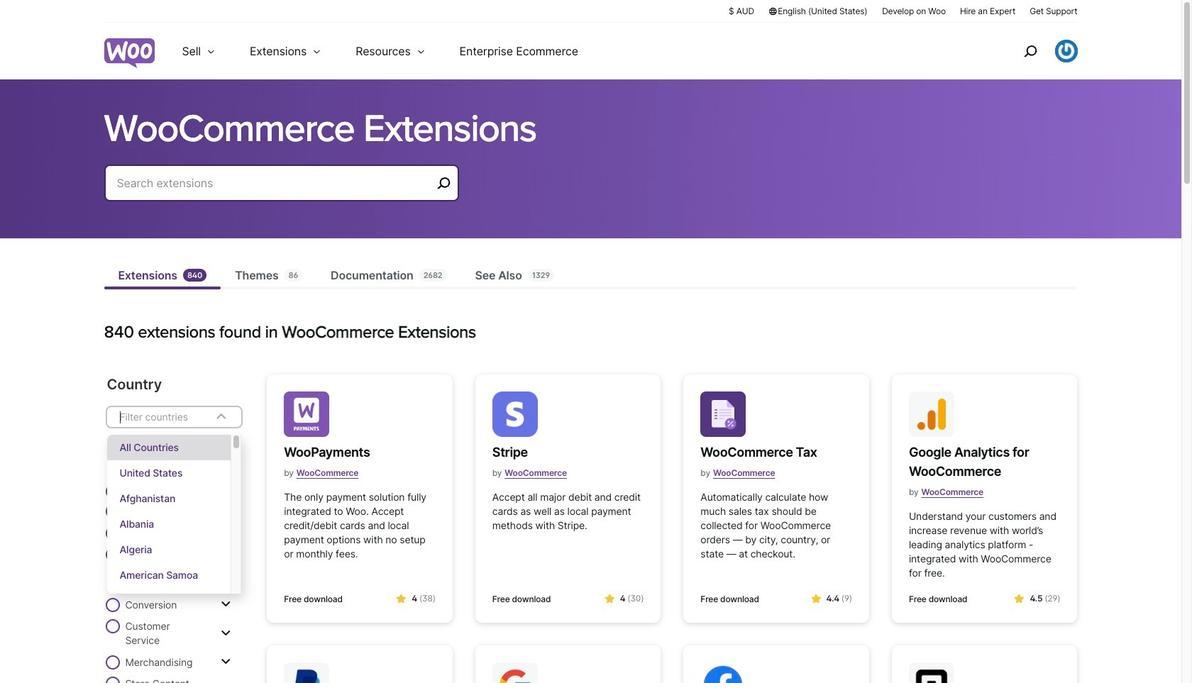 Task type: describe. For each thing, give the bounding box(es) containing it.
angle down image
[[213, 409, 230, 426]]

show subcategories image
[[221, 599, 231, 610]]

7 option from the top
[[107, 588, 231, 614]]

1 option from the top
[[107, 435, 231, 461]]



Task type: locate. For each thing, give the bounding box(es) containing it.
Filter countries field
[[105, 406, 243, 614], [118, 408, 203, 427]]

3 show subcategories image from the top
[[221, 628, 231, 639]]

5 option from the top
[[107, 537, 231, 563]]

service navigation menu element
[[993, 28, 1078, 74]]

open account menu image
[[1055, 40, 1078, 62]]

show subcategories image
[[221, 527, 231, 539], [221, 563, 231, 575], [221, 628, 231, 639], [221, 657, 231, 668]]

list box
[[107, 435, 242, 614]]

2 option from the top
[[107, 461, 231, 486]]

1 show subcategories image from the top
[[221, 527, 231, 539]]

6 option from the top
[[107, 563, 231, 588]]

search image
[[1019, 40, 1042, 62]]

4 show subcategories image from the top
[[221, 657, 231, 668]]

4 option from the top
[[107, 512, 231, 537]]

2 show subcategories image from the top
[[221, 563, 231, 575]]

option
[[107, 435, 231, 461], [107, 461, 231, 486], [107, 486, 231, 512], [107, 512, 231, 537], [107, 537, 231, 563], [107, 563, 231, 588], [107, 588, 231, 614]]

Search extensions search field
[[117, 173, 432, 193]]

None search field
[[104, 165, 459, 219]]

3 option from the top
[[107, 486, 231, 512]]



